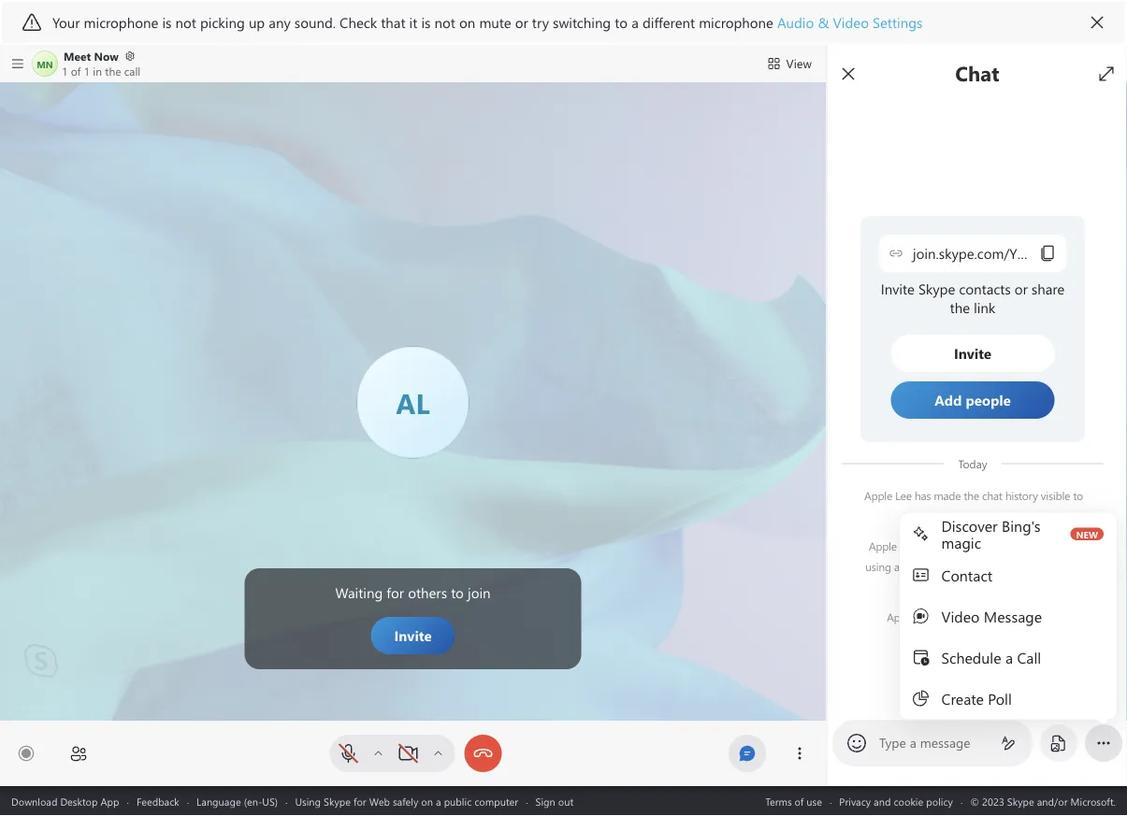 Task type: locate. For each thing, give the bounding box(es) containing it.
on
[[421, 795, 433, 809]]

0 vertical spatial lee
[[895, 488, 912, 503]]

lee left has in the right of the page
[[895, 488, 912, 503]]

1 vertical spatial lee
[[900, 539, 916, 554]]

computer
[[474, 795, 518, 809]]

using
[[865, 559, 891, 574]]

0 vertical spatial the
[[964, 488, 979, 503]]

skype
[[324, 795, 351, 809]]

to down group
[[958, 580, 968, 595]]

apple left has in the right of the page
[[864, 488, 892, 503]]

web
[[369, 795, 390, 809]]

apple inside apple lee has made the chat history visible to everyone
[[864, 488, 892, 503]]

a right type
[[910, 734, 917, 752]]

the down group
[[971, 580, 987, 595]]

everyone
[[950, 509, 994, 524]]

apple for apple lee updated their role to user
[[887, 610, 915, 625]]

0 vertical spatial a
[[894, 559, 900, 574]]

user
[[1039, 610, 1059, 625]]

access
[[925, 580, 955, 595]]

role
[[1005, 610, 1023, 625]]

terms of use link
[[765, 795, 822, 809]]

lee
[[895, 488, 912, 503], [900, 539, 916, 554], [918, 610, 934, 625]]

the up 'everyone'
[[964, 488, 979, 503]]

sign
[[536, 795, 555, 809]]

1 vertical spatial a
[[910, 734, 917, 752]]

use
[[807, 795, 822, 809]]

lee for apple lee
[[900, 539, 916, 554]]

to right visible
[[1073, 488, 1083, 503]]

a
[[894, 559, 900, 574], [910, 734, 917, 752], [436, 795, 441, 809]]

privacy and cookie policy
[[839, 795, 953, 809]]

to right 'go'
[[942, 559, 952, 574]]

lee up link.
[[900, 539, 916, 554]]

language
[[197, 795, 241, 809]]

type a message
[[879, 734, 971, 752]]

their
[[980, 610, 1002, 625]]

1 vertical spatial the
[[971, 580, 987, 595]]

safely
[[393, 795, 418, 809]]

cookie
[[894, 795, 924, 809]]

link.
[[903, 559, 922, 574]]

download
[[11, 795, 57, 809]]

0 horizontal spatial a
[[436, 795, 441, 809]]

joining
[[960, 539, 993, 554]]

lee left the updated
[[918, 610, 934, 625]]

using
[[295, 795, 321, 809]]

of
[[795, 795, 804, 809]]

lee for apple lee updated their role to user
[[918, 610, 934, 625]]

lee inside apple lee has made the chat history visible to everyone
[[895, 488, 912, 503]]

apple
[[864, 488, 892, 503], [869, 539, 897, 554], [887, 610, 915, 625]]

2 vertical spatial apple
[[887, 610, 915, 625]]

made
[[934, 488, 961, 503]]

apple up the using
[[869, 539, 897, 554]]

a right on
[[436, 795, 441, 809]]

the
[[964, 488, 979, 503], [971, 580, 987, 595]]

language (en-us)
[[197, 795, 278, 809]]

apple for apple lee
[[869, 539, 897, 554]]

for
[[354, 795, 366, 809]]

visible
[[1041, 488, 1070, 503]]

enabled
[[919, 539, 958, 554]]

privacy and cookie policy link
[[839, 795, 953, 809]]

a left link.
[[894, 559, 900, 574]]

public
[[444, 795, 472, 809]]

1 vertical spatial apple
[[869, 539, 897, 554]]

1 horizontal spatial a
[[894, 559, 900, 574]]

2 vertical spatial lee
[[918, 610, 934, 625]]

0 vertical spatial apple
[[864, 488, 892, 503]]

privacy
[[839, 795, 871, 809]]

feedback link
[[136, 795, 179, 809]]

apple down link.
[[887, 610, 915, 625]]

to
[[1073, 488, 1083, 503], [942, 559, 952, 574], [1029, 559, 1039, 574], [958, 580, 968, 595], [1026, 610, 1036, 625]]

to right role
[[1026, 610, 1036, 625]]



Task type: vqa. For each thing, say whether or not it's contained in the screenshot.
messages,
no



Task type: describe. For each thing, give the bounding box(es) containing it.
out
[[558, 795, 574, 809]]

using skype for web safely on a public computer link
[[295, 795, 518, 809]]

download desktop app link
[[11, 795, 119, 809]]

2 vertical spatial a
[[436, 795, 441, 809]]

apple for apple lee has made the chat history visible to everyone
[[864, 488, 892, 503]]

feedback
[[136, 795, 179, 809]]

type
[[879, 734, 906, 752]]

apple lee updated their role to user
[[887, 610, 1059, 625]]

enabled joining this conversation using a link. go to group settings to manage access to the group.
[[865, 539, 1083, 595]]

policy
[[926, 795, 953, 809]]

2 horizontal spatial a
[[910, 734, 917, 752]]

sign out
[[536, 795, 574, 809]]

history
[[1005, 488, 1038, 503]]

Type a message text field
[[880, 734, 986, 753]]

language (en-us) link
[[197, 795, 278, 809]]

the inside apple lee has made the chat history visible to everyone
[[964, 488, 979, 503]]

chat
[[982, 488, 1003, 503]]

using skype for web safely on a public computer
[[295, 795, 518, 809]]

download desktop app
[[11, 795, 119, 809]]

this
[[996, 539, 1013, 554]]

group
[[954, 559, 984, 574]]

go
[[925, 559, 939, 574]]

to down conversation
[[1029, 559, 1039, 574]]

to inside apple lee has made the chat history visible to everyone
[[1073, 488, 1083, 503]]

desktop
[[60, 795, 98, 809]]

terms
[[765, 795, 792, 809]]

and
[[874, 795, 891, 809]]

has
[[915, 488, 931, 503]]

(en-
[[244, 795, 262, 809]]

message
[[920, 734, 971, 752]]

manage
[[1041, 559, 1080, 574]]

sign out link
[[536, 795, 574, 809]]

updated
[[937, 610, 977, 625]]

lee for apple lee has made the chat history visible to everyone
[[895, 488, 912, 503]]

a inside enabled joining this conversation using a link. go to group settings to manage access to the group.
[[894, 559, 900, 574]]

app
[[101, 795, 119, 809]]

apple lee
[[869, 539, 916, 554]]

settings
[[987, 559, 1026, 574]]

us)
[[262, 795, 278, 809]]

group.
[[989, 580, 1021, 595]]

conversation
[[1016, 539, 1077, 554]]

terms of use
[[765, 795, 822, 809]]

the inside enabled joining this conversation using a link. go to group settings to manage access to the group.
[[971, 580, 987, 595]]

apple lee has made the chat history visible to everyone
[[864, 488, 1086, 524]]



